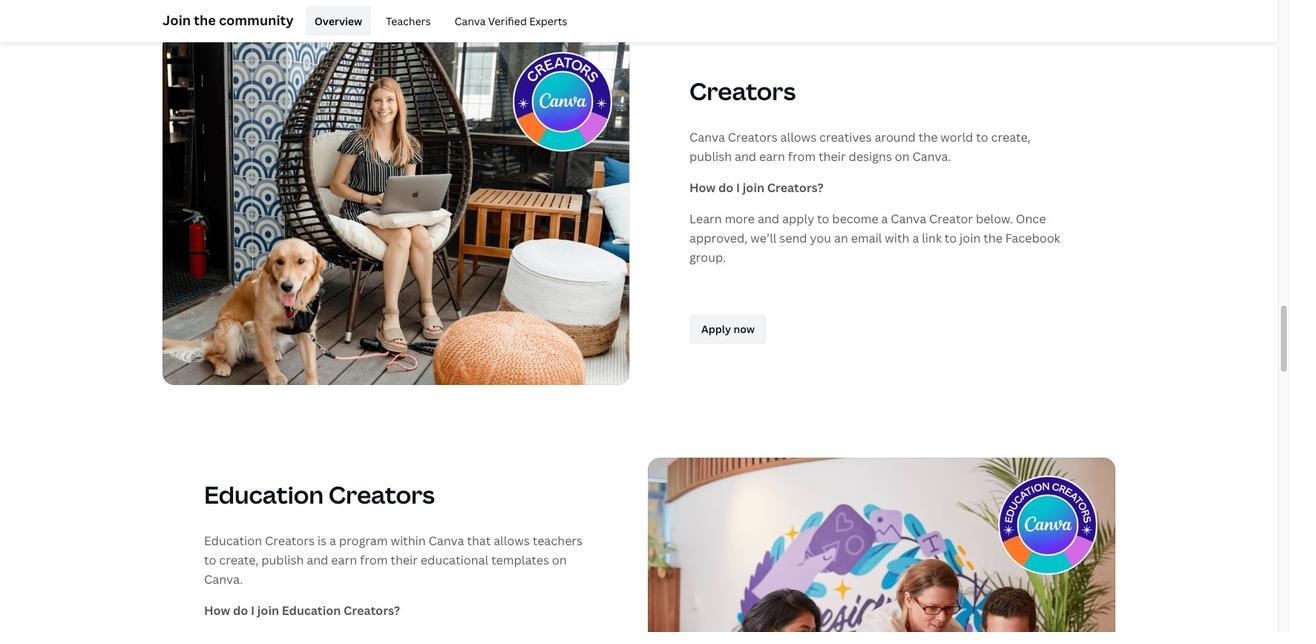 Task type: locate. For each thing, give the bounding box(es) containing it.
1 vertical spatial do
[[233, 603, 248, 619]]

teachers link
[[377, 6, 440, 36]]

become
[[832, 211, 879, 227]]

and inside education creators is a program within canva that allows teachers to create, publish and earn from their educational templates on canva.
[[307, 553, 328, 569]]

on
[[895, 148, 910, 165], [552, 553, 567, 569]]

on inside canva creators allows creatives around the world to create, publish and earn from their designs on canva.
[[895, 148, 910, 165]]

creators?
[[767, 179, 824, 196], [344, 603, 400, 619]]

1 horizontal spatial canva.
[[913, 148, 952, 165]]

education inside education creators is a program within canva that allows teachers to create, publish and earn from their educational templates on canva.
[[204, 533, 262, 550]]

join inside learn more and apply to become a canva creator below. once approved, we'll send you an email with a link to join the facebook group.
[[960, 230, 981, 246]]

experts
[[530, 14, 568, 28]]

creators for education creators
[[329, 479, 435, 511]]

you
[[810, 230, 832, 246]]

0 horizontal spatial how
[[204, 603, 230, 619]]

0 horizontal spatial the
[[194, 11, 216, 29]]

0 vertical spatial from
[[788, 148, 816, 165]]

1 horizontal spatial their
[[819, 148, 846, 165]]

program
[[339, 533, 388, 550]]

the down below.
[[984, 230, 1003, 246]]

1 vertical spatial their
[[391, 553, 418, 569]]

0 horizontal spatial earn
[[331, 553, 357, 569]]

canva up educational
[[429, 533, 464, 550]]

0 horizontal spatial and
[[307, 553, 328, 569]]

i for education creators
[[251, 603, 255, 619]]

earn down program
[[331, 553, 357, 569]]

the
[[194, 11, 216, 29], [919, 129, 938, 145], [984, 230, 1003, 246]]

0 horizontal spatial on
[[552, 553, 567, 569]]

from inside canva creators allows creatives around the world to create, publish and earn from their designs on canva.
[[788, 148, 816, 165]]

canva up how do i join creators?
[[690, 129, 725, 145]]

canva verified experts link
[[446, 6, 577, 36]]

publish
[[690, 148, 732, 165], [262, 553, 304, 569]]

create, inside education creators is a program within canva that allows teachers to create, publish and earn from their educational templates on canva.
[[219, 553, 259, 569]]

1 horizontal spatial create,
[[991, 129, 1031, 145]]

canva creators allows creatives around the world to create, publish and earn from their designs on canva.
[[690, 129, 1031, 165]]

and down the is
[[307, 553, 328, 569]]

1 horizontal spatial do
[[719, 179, 734, 196]]

education for education creators
[[204, 479, 324, 511]]

from
[[788, 148, 816, 165], [360, 553, 388, 569]]

verified
[[488, 14, 527, 28]]

publish up how do i join creators?
[[690, 148, 732, 165]]

0 horizontal spatial create,
[[219, 553, 259, 569]]

1 vertical spatial on
[[552, 553, 567, 569]]

0 vertical spatial do
[[719, 179, 734, 196]]

2 horizontal spatial the
[[984, 230, 1003, 246]]

earn up how do i join creators?
[[759, 148, 785, 165]]

1 horizontal spatial from
[[788, 148, 816, 165]]

1 horizontal spatial join
[[743, 179, 765, 196]]

1 vertical spatial creators?
[[344, 603, 400, 619]]

apply
[[782, 211, 815, 227]]

apply
[[702, 322, 731, 336]]

0 vertical spatial join
[[743, 179, 765, 196]]

creators inside education creators is a program within canva that allows teachers to create, publish and earn from their educational templates on canva.
[[265, 533, 315, 550]]

1 vertical spatial i
[[251, 603, 255, 619]]

and inside learn more and apply to become a canva creator below. once approved, we'll send you an email with a link to join the facebook group.
[[758, 211, 780, 227]]

0 horizontal spatial a
[[330, 533, 336, 550]]

education
[[204, 479, 324, 511], [204, 533, 262, 550], [282, 603, 341, 619]]

to
[[976, 129, 989, 145], [817, 211, 830, 227], [945, 230, 957, 246], [204, 553, 216, 569]]

a inside education creators is a program within canva that allows teachers to create, publish and earn from their educational templates on canva.
[[330, 533, 336, 550]]

0 horizontal spatial canva.
[[204, 572, 243, 588]]

2 vertical spatial education
[[282, 603, 341, 619]]

creators inside canva creators allows creatives around the world to create, publish and earn from their designs on canva.
[[728, 129, 778, 145]]

publish up the 'how do i join education creators?'
[[262, 553, 304, 569]]

and
[[735, 148, 757, 165], [758, 211, 780, 227], [307, 553, 328, 569]]

canva inside learn more and apply to become a canva creator below. once approved, we'll send you an email with a link to join the facebook group.
[[891, 211, 927, 227]]

1 vertical spatial a
[[913, 230, 919, 246]]

1 vertical spatial how
[[204, 603, 230, 619]]

canva inside education creators is a program within canva that allows teachers to create, publish and earn from their educational templates on canva.
[[429, 533, 464, 550]]

create, inside canva creators allows creatives around the world to create, publish and earn from their designs on canva.
[[991, 129, 1031, 145]]

overview link
[[306, 6, 371, 36]]

apply now
[[702, 322, 755, 336]]

on down "teachers"
[[552, 553, 567, 569]]

the right join
[[194, 11, 216, 29]]

1 horizontal spatial on
[[895, 148, 910, 165]]

group.
[[690, 249, 726, 266]]

2 horizontal spatial and
[[758, 211, 780, 227]]

0 horizontal spatial their
[[391, 553, 418, 569]]

0 vertical spatial and
[[735, 148, 757, 165]]

0 horizontal spatial join
[[257, 603, 279, 619]]

0 vertical spatial on
[[895, 148, 910, 165]]

create,
[[991, 129, 1031, 145], [219, 553, 259, 569]]

1 vertical spatial the
[[919, 129, 938, 145]]

1 horizontal spatial a
[[882, 211, 888, 227]]

1 horizontal spatial publish
[[690, 148, 732, 165]]

1 horizontal spatial allows
[[781, 129, 817, 145]]

and up we'll
[[758, 211, 780, 227]]

1 vertical spatial and
[[758, 211, 780, 227]]

a right the is
[[330, 533, 336, 550]]

0 vertical spatial canva.
[[913, 148, 952, 165]]

2 horizontal spatial a
[[913, 230, 919, 246]]

the inside learn more and apply to become a canva creator below. once approved, we'll send you an email with a link to join the facebook group.
[[984, 230, 1003, 246]]

on down around
[[895, 148, 910, 165]]

1 vertical spatial join
[[960, 230, 981, 246]]

0 vertical spatial i
[[736, 179, 740, 196]]

0 vertical spatial their
[[819, 148, 846, 165]]

1 horizontal spatial i
[[736, 179, 740, 196]]

earn inside education creators is a program within canva that allows teachers to create, publish and earn from their educational templates on canva.
[[331, 553, 357, 569]]

the left 'world'
[[919, 129, 938, 145]]

the inside canva creators allows creatives around the world to create, publish and earn from their designs on canva.
[[919, 129, 938, 145]]

0 horizontal spatial publish
[[262, 553, 304, 569]]

2 vertical spatial and
[[307, 553, 328, 569]]

do
[[719, 179, 734, 196], [233, 603, 248, 619]]

join
[[163, 11, 191, 29]]

allows up 'templates'
[[494, 533, 530, 550]]

and up how do i join creators?
[[735, 148, 757, 165]]

their
[[819, 148, 846, 165], [391, 553, 418, 569]]

do for education creators
[[233, 603, 248, 619]]

1 horizontal spatial the
[[919, 129, 938, 145]]

publish inside education creators is a program within canva that allows teachers to create, publish and earn from their educational templates on canva.
[[262, 553, 304, 569]]

creators
[[690, 75, 796, 107], [728, 129, 778, 145], [329, 479, 435, 511], [265, 533, 315, 550]]

2 vertical spatial a
[[330, 533, 336, 550]]

join
[[743, 179, 765, 196], [960, 230, 981, 246], [257, 603, 279, 619]]

canva
[[455, 14, 486, 28], [690, 129, 725, 145], [891, 211, 927, 227], [429, 533, 464, 550]]

1 horizontal spatial how
[[690, 179, 716, 196]]

1 horizontal spatial creators?
[[767, 179, 824, 196]]

canva up 'with'
[[891, 211, 927, 227]]

2 horizontal spatial join
[[960, 230, 981, 246]]

0 vertical spatial allows
[[781, 129, 817, 145]]

now
[[734, 322, 755, 336]]

that
[[467, 533, 491, 550]]

0 horizontal spatial from
[[360, 553, 388, 569]]

0 horizontal spatial i
[[251, 603, 255, 619]]

their down 'within'
[[391, 553, 418, 569]]

i
[[736, 179, 740, 196], [251, 603, 255, 619]]

0 vertical spatial create,
[[991, 129, 1031, 145]]

education creators
[[204, 479, 435, 511]]

1 vertical spatial from
[[360, 553, 388, 569]]

0 vertical spatial education
[[204, 479, 324, 511]]

with
[[885, 230, 910, 246]]

their inside education creators is a program within canva that allows teachers to create, publish and earn from their educational templates on canva.
[[391, 553, 418, 569]]

earn
[[759, 148, 785, 165], [331, 553, 357, 569]]

creators? down education creators is a program within canva that allows teachers to create, publish and earn from their educational templates on canva. in the left bottom of the page
[[344, 603, 400, 619]]

a
[[882, 211, 888, 227], [913, 230, 919, 246], [330, 533, 336, 550]]

from up how do i join creators?
[[788, 148, 816, 165]]

a up 'with'
[[882, 211, 888, 227]]

2 vertical spatial the
[[984, 230, 1003, 246]]

0 vertical spatial creators?
[[767, 179, 824, 196]]

from down program
[[360, 553, 388, 569]]

1 horizontal spatial and
[[735, 148, 757, 165]]

2 vertical spatial join
[[257, 603, 279, 619]]

1 vertical spatial earn
[[331, 553, 357, 569]]

canva left verified at top
[[455, 14, 486, 28]]

canva.
[[913, 148, 952, 165], [204, 572, 243, 588]]

menu bar
[[300, 6, 577, 36]]

1 vertical spatial create,
[[219, 553, 259, 569]]

1 vertical spatial allows
[[494, 533, 530, 550]]

more
[[725, 211, 755, 227]]

0 vertical spatial earn
[[759, 148, 785, 165]]

how
[[690, 179, 716, 196], [204, 603, 230, 619]]

0 horizontal spatial do
[[233, 603, 248, 619]]

their down "creatives"
[[819, 148, 846, 165]]

within
[[391, 533, 426, 550]]

0 vertical spatial the
[[194, 11, 216, 29]]

creators? up apply
[[767, 179, 824, 196]]

0 vertical spatial how
[[690, 179, 716, 196]]

approved,
[[690, 230, 748, 246]]

1 horizontal spatial earn
[[759, 148, 785, 165]]

1 vertical spatial education
[[204, 533, 262, 550]]

do for creators
[[719, 179, 734, 196]]

0 vertical spatial publish
[[690, 148, 732, 165]]

community
[[219, 11, 294, 29]]

a left link
[[913, 230, 919, 246]]

allows left "creatives"
[[781, 129, 817, 145]]

allows
[[781, 129, 817, 145], [494, 533, 530, 550]]

teachers
[[533, 533, 583, 550]]

1 vertical spatial canva.
[[204, 572, 243, 588]]

to inside education creators is a program within canva that allows teachers to create, publish and earn from their educational templates on canva.
[[204, 553, 216, 569]]

1 vertical spatial publish
[[262, 553, 304, 569]]

0 horizontal spatial allows
[[494, 533, 530, 550]]



Task type: describe. For each thing, give the bounding box(es) containing it.
and inside canva creators allows creatives around the world to create, publish and earn from their designs on canva.
[[735, 148, 757, 165]]

teachers
[[386, 14, 431, 28]]

designs
[[849, 148, 892, 165]]

i for creators
[[736, 179, 740, 196]]

their inside canva creators allows creatives around the world to create, publish and earn from their designs on canva.
[[819, 148, 846, 165]]

creators for canva creators allows creatives around the world to create, publish and earn from their designs on canva.
[[728, 129, 778, 145]]

publish inside canva creators allows creatives around the world to create, publish and earn from their designs on canva.
[[690, 148, 732, 165]]

canva inside menu bar
[[455, 14, 486, 28]]

join for education creators
[[257, 603, 279, 619]]

email
[[851, 230, 882, 246]]

join for creators
[[743, 179, 765, 196]]

once
[[1016, 211, 1046, 227]]

facebook
[[1006, 230, 1061, 246]]

link
[[922, 230, 942, 246]]

an
[[834, 230, 848, 246]]

below.
[[976, 211, 1013, 227]]

how do i join creators?
[[690, 179, 824, 196]]

is
[[318, 533, 327, 550]]

join the community
[[163, 11, 294, 29]]

canva inside canva creators allows creatives around the world to create, publish and earn from their designs on canva.
[[690, 129, 725, 145]]

allows inside canva creators allows creatives around the world to create, publish and earn from their designs on canva.
[[781, 129, 817, 145]]

canva. inside canva creators allows creatives around the world to create, publish and earn from their designs on canva.
[[913, 148, 952, 165]]

we'll
[[751, 230, 777, 246]]

educational
[[421, 553, 489, 569]]

from inside education creators is a program within canva that allows teachers to create, publish and earn from their educational templates on canva.
[[360, 553, 388, 569]]

menu bar containing overview
[[300, 6, 577, 36]]

education creators is a program within canva that allows teachers to create, publish and earn from their educational templates on canva.
[[204, 533, 583, 588]]

education for education creators is a program within canva that allows teachers to create, publish and earn from their educational templates on canva.
[[204, 533, 262, 550]]

earn inside canva creators allows creatives around the world to create, publish and earn from their designs on canva.
[[759, 148, 785, 165]]

to inside canva creators allows creatives around the world to create, publish and earn from their designs on canva.
[[976, 129, 989, 145]]

overview
[[315, 14, 362, 28]]

canva. inside education creators is a program within canva that allows teachers to create, publish and earn from their educational templates on canva.
[[204, 572, 243, 588]]

creators for education creators is a program within canva that allows teachers to create, publish and earn from their educational templates on canva.
[[265, 533, 315, 550]]

apply now link
[[690, 315, 767, 344]]

how for creators
[[690, 179, 716, 196]]

world
[[941, 129, 974, 145]]

0 vertical spatial a
[[882, 211, 888, 227]]

around
[[875, 129, 916, 145]]

how do i join education creators?
[[204, 603, 400, 619]]

allows inside education creators is a program within canva that allows teachers to create, publish and earn from their educational templates on canva.
[[494, 533, 530, 550]]

0 horizontal spatial creators?
[[344, 603, 400, 619]]

learn more and apply to become a canva creator below. once approved, we'll send you an email with a link to join the facebook group.
[[690, 211, 1061, 266]]

learn
[[690, 211, 722, 227]]

send
[[780, 230, 807, 246]]

canva verified experts
[[455, 14, 568, 28]]

on inside education creators is a program within canva that allows teachers to create, publish and earn from their educational templates on canva.
[[552, 553, 567, 569]]

creatives
[[820, 129, 872, 145]]

creator
[[930, 211, 973, 227]]

how for education creators
[[204, 603, 230, 619]]

templates
[[491, 553, 549, 569]]



Task type: vqa. For each thing, say whether or not it's contained in the screenshot.
Education Creators's Creators
yes



